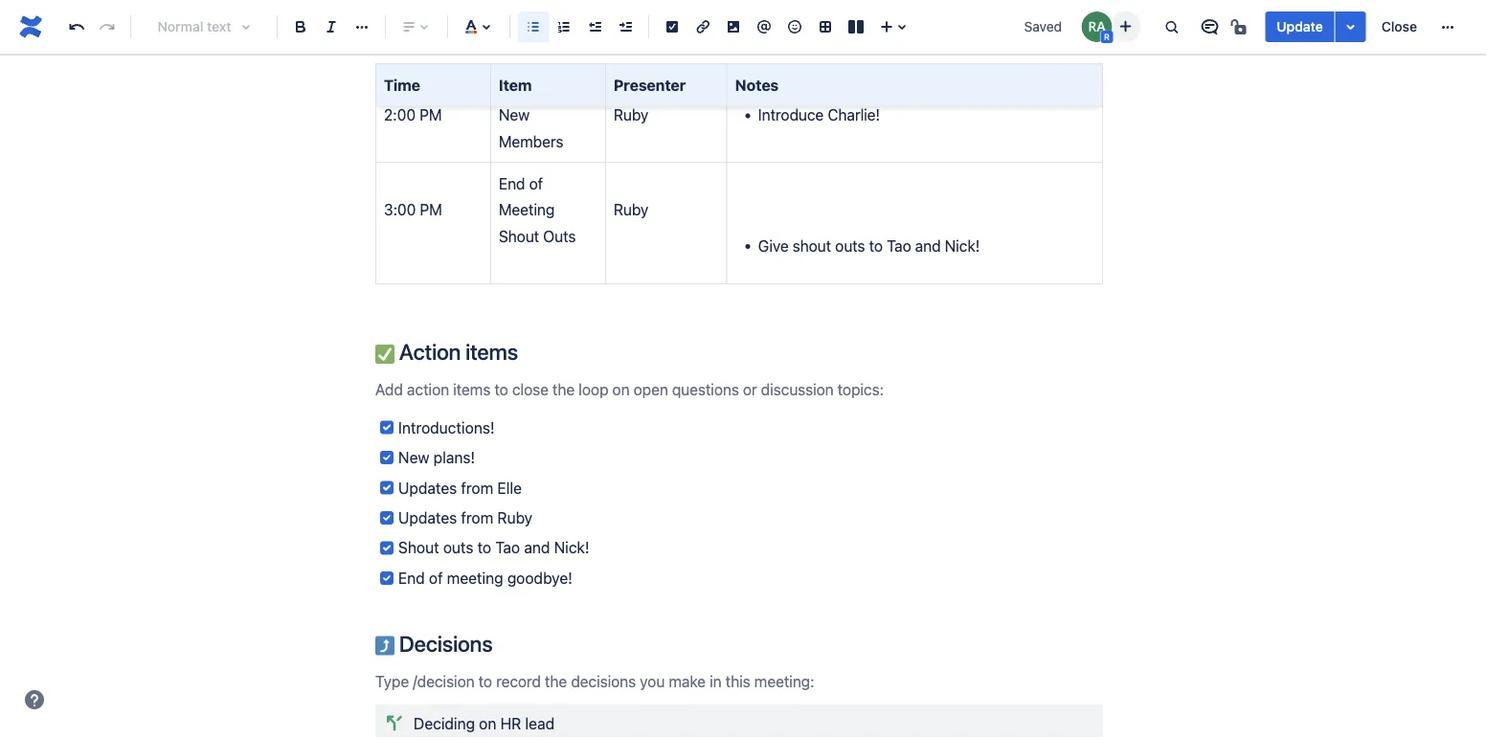 Task type: describe. For each thing, give the bounding box(es) containing it.
:arrow_heading_up: image
[[375, 636, 394, 656]]

end of meeting shout outs
[[499, 175, 576, 245]]

saved
[[1024, 19, 1062, 34]]

2:00 pm
[[384, 106, 442, 124]]

end for end of meeting goodbye!
[[398, 569, 425, 587]]

emoji image
[[783, 15, 806, 38]]

updates for updates from ruby
[[398, 509, 457, 527]]

elle
[[497, 479, 522, 497]]

mention image
[[753, 15, 776, 38]]

numbered list ⌘⇧7 image
[[552, 15, 575, 38]]

goodbye!
[[507, 569, 572, 587]]

:arrow_heading_up: image
[[375, 636, 394, 656]]

of for meeting
[[429, 569, 443, 587]]

shout inside end of meeting shout outs
[[499, 227, 539, 245]]

1 horizontal spatial tao
[[887, 237, 911, 255]]

outs
[[543, 227, 576, 245]]

end of meeting goodbye!
[[398, 569, 572, 587]]

0 vertical spatial to
[[869, 237, 883, 255]]

deciding
[[414, 714, 475, 732]]

table image
[[814, 15, 837, 38]]

decisions
[[394, 631, 493, 657]]

:white_check_mark: image
[[375, 345, 394, 364]]

3:00
[[384, 201, 416, 219]]

adjust update settings image
[[1339, 15, 1362, 38]]

update button
[[1265, 11, 1334, 42]]

lead
[[525, 714, 554, 732]]

0 horizontal spatial nick!
[[554, 539, 589, 557]]

no restrictions image
[[1229, 15, 1252, 38]]

action items
[[394, 339, 518, 365]]

0 horizontal spatial to
[[477, 539, 491, 557]]

confluence image
[[15, 11, 46, 42]]

pm for 3:00 pm
[[420, 201, 442, 219]]

confluence image
[[15, 11, 46, 42]]

bullet list ⌘⇧8 image
[[522, 15, 545, 38]]

give
[[758, 237, 789, 255]]

new members
[[499, 106, 563, 150]]

pm for 2:00 pm
[[419, 106, 442, 124]]

invite to edit image
[[1114, 15, 1137, 38]]

updates for updates from elle
[[398, 479, 457, 497]]

more image
[[1436, 15, 1459, 38]]

0 horizontal spatial tao
[[495, 539, 520, 557]]

deciding on hr lead
[[414, 714, 554, 732]]

1 vertical spatial and
[[524, 539, 550, 557]]

1 horizontal spatial outs
[[835, 237, 865, 255]]

0 vertical spatial and
[[915, 237, 941, 255]]

meeting
[[499, 201, 555, 219]]

2 vertical spatial ruby
[[497, 509, 532, 527]]

close
[[1381, 19, 1417, 34]]

time
[[384, 76, 420, 94]]



Task type: vqa. For each thing, say whether or not it's contained in the screenshot.
Item
yes



Task type: locate. For each thing, give the bounding box(es) containing it.
item
[[499, 76, 532, 94]]

notes
[[735, 76, 779, 94]]

1 vertical spatial shout
[[398, 539, 439, 557]]

updates from ruby
[[398, 509, 532, 527]]

1 updates from the top
[[398, 479, 457, 497]]

shout down meeting
[[499, 227, 539, 245]]

1 vertical spatial nick!
[[554, 539, 589, 557]]

tao right "shout"
[[887, 237, 911, 255]]

from
[[461, 479, 493, 497], [461, 509, 493, 527]]

introductions!
[[398, 418, 495, 437]]

close button
[[1370, 11, 1429, 42]]

more formatting image
[[350, 15, 373, 38]]

ruby for new members
[[614, 106, 648, 124]]

tao up end of meeting goodbye! in the bottom left of the page
[[495, 539, 520, 557]]

end up meeting
[[499, 175, 525, 193]]

new left "plans!"
[[398, 448, 429, 467]]

1 horizontal spatial and
[[915, 237, 941, 255]]

1 vertical spatial end
[[398, 569, 425, 587]]

of up meeting
[[529, 175, 543, 193]]

new inside new members
[[499, 106, 530, 124]]

nick!
[[945, 237, 980, 255], [554, 539, 589, 557]]

redo ⌘⇧z image
[[96, 15, 119, 38]]

1 vertical spatial tao
[[495, 539, 520, 557]]

0 vertical spatial end
[[499, 175, 525, 193]]

pm
[[419, 106, 442, 124], [420, 201, 442, 219]]

of
[[529, 175, 543, 193], [429, 569, 443, 587]]

1 vertical spatial pm
[[420, 201, 442, 219]]

plans!
[[433, 448, 475, 467]]

2 updates from the top
[[398, 509, 457, 527]]

from for ruby
[[461, 509, 493, 527]]

outdent ⇧tab image
[[583, 15, 606, 38]]

0 horizontal spatial and
[[524, 539, 550, 557]]

new plans!
[[398, 448, 475, 467]]

2 from from the top
[[461, 509, 493, 527]]

:white_check_mark: image
[[375, 345, 394, 364]]

tao
[[887, 237, 911, 255], [495, 539, 520, 557]]

ruby down elle
[[497, 509, 532, 527]]

from up shout outs to tao and nick!
[[461, 509, 493, 527]]

pm right 3:00
[[420, 201, 442, 219]]

ruby down presenter at the top of the page
[[614, 106, 648, 124]]

0 vertical spatial tao
[[887, 237, 911, 255]]

new down item
[[499, 106, 530, 124]]

layouts image
[[844, 15, 867, 38]]

of inside end of meeting shout outs
[[529, 175, 543, 193]]

shout
[[499, 227, 539, 245], [398, 539, 439, 557]]

help image
[[23, 688, 46, 711]]

1 from from the top
[[461, 479, 493, 497]]

1 horizontal spatial of
[[529, 175, 543, 193]]

ruby anderson image
[[1081, 11, 1112, 42]]

on
[[479, 714, 496, 732]]

meeting
[[447, 569, 503, 587]]

0 horizontal spatial outs
[[443, 539, 473, 557]]

from for elle
[[461, 479, 493, 497]]

2 pm from the top
[[420, 201, 442, 219]]

outs right "shout"
[[835, 237, 865, 255]]

0 horizontal spatial new
[[398, 448, 429, 467]]

of left "meeting"
[[429, 569, 443, 587]]

shout outs to tao and nick!
[[398, 539, 589, 557]]

0 horizontal spatial end
[[398, 569, 425, 587]]

3:00 pm
[[384, 201, 442, 219]]

introduce charlie!
[[758, 106, 880, 124]]

decision image
[[379, 708, 410, 738]]

1 horizontal spatial to
[[869, 237, 883, 255]]

give shout outs to tao and nick!
[[758, 237, 980, 255]]

0 horizontal spatial of
[[429, 569, 443, 587]]

end left "meeting"
[[398, 569, 425, 587]]

action
[[399, 339, 461, 365]]

shout
[[792, 237, 831, 255]]

items
[[465, 339, 518, 365]]

hr
[[500, 714, 521, 732]]

introduce
[[758, 106, 824, 124]]

0 vertical spatial from
[[461, 479, 493, 497]]

1 vertical spatial new
[[398, 448, 429, 467]]

comment icon image
[[1198, 15, 1221, 38]]

to up end of meeting goodbye! in the bottom left of the page
[[477, 539, 491, 557]]

from up updates from ruby
[[461, 479, 493, 497]]

indent tab image
[[614, 15, 637, 38]]

add image, video, or file image
[[722, 15, 745, 38]]

charlie!
[[828, 106, 880, 124]]

end inside end of meeting shout outs
[[499, 175, 525, 193]]

0 vertical spatial outs
[[835, 237, 865, 255]]

end for end of meeting shout outs
[[499, 175, 525, 193]]

0 vertical spatial shout
[[499, 227, 539, 245]]

pm right 2:00
[[419, 106, 442, 124]]

1 pm from the top
[[419, 106, 442, 124]]

1 horizontal spatial shout
[[499, 227, 539, 245]]

to right "shout"
[[869, 237, 883, 255]]

to
[[869, 237, 883, 255], [477, 539, 491, 557]]

0 vertical spatial pm
[[419, 106, 442, 124]]

bold ⌘b image
[[289, 15, 312, 38]]

new for new plans!
[[398, 448, 429, 467]]

italic ⌘i image
[[320, 15, 343, 38]]

1 horizontal spatial new
[[499, 106, 530, 124]]

0 vertical spatial updates
[[398, 479, 457, 497]]

outs down updates from ruby
[[443, 539, 473, 557]]

updates down new plans!
[[398, 479, 457, 497]]

and
[[915, 237, 941, 255], [524, 539, 550, 557]]

end
[[499, 175, 525, 193], [398, 569, 425, 587]]

1 horizontal spatial nick!
[[945, 237, 980, 255]]

0 vertical spatial of
[[529, 175, 543, 193]]

2:00
[[384, 106, 416, 124]]

ruby for end of meeting shout outs
[[614, 201, 648, 219]]

link image
[[691, 15, 714, 38]]

1 vertical spatial outs
[[443, 539, 473, 557]]

updates down updates from elle
[[398, 509, 457, 527]]

1 vertical spatial from
[[461, 509, 493, 527]]

members
[[499, 132, 563, 150]]

undo ⌘z image
[[65, 15, 88, 38]]

0 vertical spatial nick!
[[945, 237, 980, 255]]

new
[[499, 106, 530, 124], [398, 448, 429, 467]]

updates from elle
[[398, 479, 522, 497]]

0 vertical spatial new
[[499, 106, 530, 124]]

find and replace image
[[1160, 15, 1183, 38]]

1 horizontal spatial end
[[499, 175, 525, 193]]

1 vertical spatial ruby
[[614, 201, 648, 219]]

shout down updates from ruby
[[398, 539, 439, 557]]

1 vertical spatial updates
[[398, 509, 457, 527]]

1 vertical spatial to
[[477, 539, 491, 557]]

ruby right end of meeting shout outs
[[614, 201, 648, 219]]

ruby
[[614, 106, 648, 124], [614, 201, 648, 219], [497, 509, 532, 527]]

1 vertical spatial of
[[429, 569, 443, 587]]

new for new members
[[499, 106, 530, 124]]

of for meeting
[[529, 175, 543, 193]]

outs
[[835, 237, 865, 255], [443, 539, 473, 557]]

presenter
[[614, 76, 686, 94]]

0 vertical spatial ruby
[[614, 106, 648, 124]]

0 horizontal spatial shout
[[398, 539, 439, 557]]

update
[[1277, 19, 1323, 34]]

updates
[[398, 479, 457, 497], [398, 509, 457, 527]]

action item image
[[661, 15, 684, 38]]



